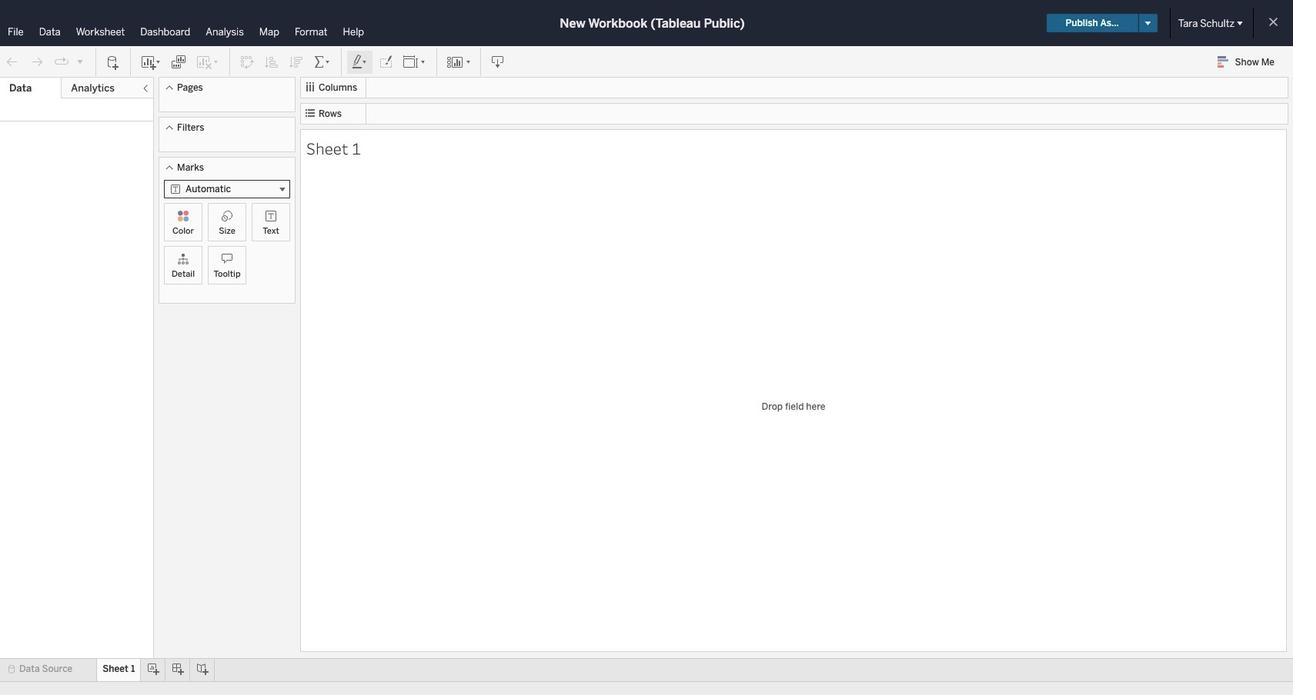 Task type: vqa. For each thing, say whether or not it's contained in the screenshot.
left the Replay Animation IMAGE
yes



Task type: locate. For each thing, give the bounding box(es) containing it.
undo image
[[5, 54, 20, 70]]

new data source image
[[105, 54, 121, 70]]

replay animation image
[[75, 57, 85, 66]]

sort ascending image
[[264, 54, 279, 70]]

show/hide cards image
[[446, 54, 471, 70]]

collapse image
[[141, 84, 150, 93]]

replay animation image
[[54, 54, 69, 70]]

swap rows and columns image
[[239, 54, 255, 70]]

fit image
[[403, 54, 427, 70]]

clear sheet image
[[196, 54, 220, 70]]

totals image
[[313, 54, 332, 70]]

new worksheet image
[[140, 54, 162, 70]]

download image
[[490, 54, 506, 70]]



Task type: describe. For each thing, give the bounding box(es) containing it.
close image
[[1174, 45, 1188, 59]]

highlight image
[[351, 54, 369, 70]]

redo image
[[29, 54, 45, 70]]

format workbook image
[[378, 54, 393, 70]]

duplicate image
[[171, 54, 186, 70]]

sort descending image
[[289, 54, 304, 70]]



